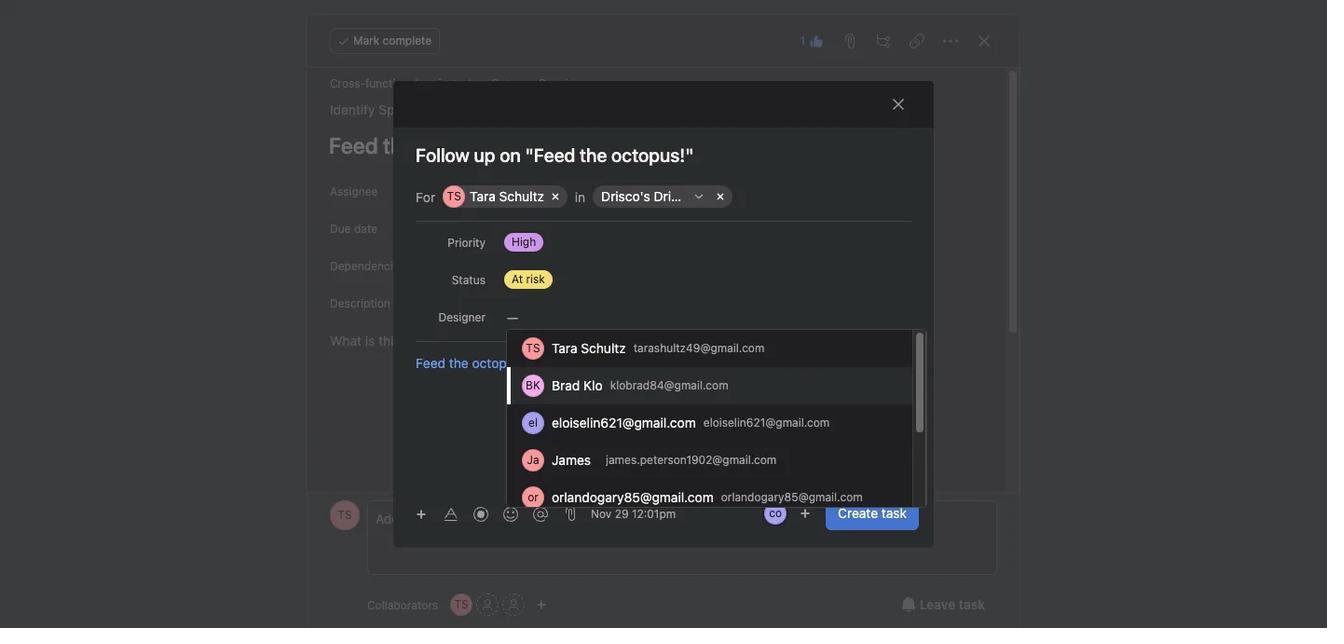 Task type: vqa. For each thing, say whether or not it's contained in the screenshot.
bottommost 0 likes. Click to like this task icon
no



Task type: describe. For each thing, give the bounding box(es) containing it.
cross-functional project plan octopus specimen
[[330, 76, 591, 90]]

create
[[838, 505, 878, 521]]

feed the octopus! again!!
[[416, 355, 570, 371]]

task for leave task
[[959, 597, 985, 612]]

again!!
[[528, 355, 570, 371]]

1
[[800, 34, 805, 48]]

1 vertical spatial ts button
[[450, 594, 473, 616]]

at mention image
[[533, 507, 548, 522]]

high button
[[493, 226, 605, 259]]

schultz for tara schultz tarashultz49@gmail.com
[[581, 340, 626, 356]]

leave task
[[920, 597, 985, 612]]

tarashultz49@gmail.com
[[634, 341, 765, 355]]

tara schultz tarashultz49@gmail.com
[[552, 340, 765, 356]]

close this dialog image
[[891, 97, 906, 112]]

identify species main content
[[309, 68, 983, 628]]

description
[[330, 296, 390, 310]]

octopus
[[491, 76, 536, 90]]

insert an object image
[[416, 509, 427, 520]]

james.peterson1902@gmail.com
[[606, 453, 777, 467]]

mark complete button
[[330, 28, 440, 54]]

orlandogary85@gmail.com inside orlandogary85@gmail.com orlandogary85@gmail.com
[[721, 490, 863, 504]]

klobrad84@gmail.com
[[610, 378, 729, 392]]

tara for tara schultz tarashultz49@gmail.com
[[552, 340, 578, 356]]

0 horizontal spatial eloiselin621@gmail.com
[[552, 415, 696, 431]]

at
[[512, 272, 523, 286]]

brad klo option
[[507, 367, 913, 405]]

eloiselin621@gmail.com eloiselin621@gmail.com
[[552, 415, 830, 431]]

drinks
[[654, 188, 692, 204]]

nov
[[591, 507, 612, 521]]

status
[[452, 273, 486, 287]]

tara for tara schultz
[[470, 188, 496, 204]]

0 horizontal spatial ts button
[[330, 501, 360, 530]]

Task name text field
[[393, 143, 934, 169]]

1 button
[[795, 28, 830, 54]]

octopus!
[[472, 355, 525, 371]]

formatting image
[[444, 507, 459, 522]]

emoji image
[[503, 507, 518, 522]]

due
[[330, 222, 351, 236]]

octopus specimen link
[[491, 76, 591, 90]]

collaborators
[[367, 598, 438, 612]]

nov 29 12:01pm button
[[591, 507, 676, 521]]

identify
[[330, 102, 375, 117]]

designer
[[439, 310, 486, 324]]

task for create task
[[882, 505, 907, 521]]

leave
[[920, 597, 956, 612]]

co
[[769, 506, 782, 520]]



Task type: locate. For each thing, give the bounding box(es) containing it.
ja
[[527, 453, 539, 467]]

schultz
[[499, 188, 544, 204], [581, 340, 626, 356]]

cross-functional project plan link
[[330, 76, 484, 90]]

klo
[[584, 378, 603, 393]]

species
[[379, 102, 426, 117]]

ts right for
[[447, 189, 461, 203]]

plan
[[461, 76, 484, 90]]

mark complete
[[353, 34, 432, 48]]

0 vertical spatial schultz
[[499, 188, 544, 204]]

nov 29 12:01pm
[[591, 507, 676, 521]]

task
[[882, 505, 907, 521], [959, 597, 985, 612]]

complete
[[383, 34, 432, 48]]

1 horizontal spatial ts button
[[450, 594, 473, 616]]

risk
[[526, 272, 545, 286]]

0 vertical spatial tara
[[470, 188, 496, 204]]

drisco's drinks
[[601, 188, 692, 204]]

eloiselin621@gmail.com down "brad klo" option
[[704, 416, 830, 430]]

Task Name text field
[[317, 124, 983, 167]]

high
[[512, 235, 536, 249]]

add or remove collaborators from this task image
[[800, 508, 811, 519]]

add subtask image
[[876, 34, 891, 48]]

create task
[[838, 505, 907, 521]]

project
[[421, 76, 458, 90]]

at risk
[[512, 272, 545, 286]]

dependencies
[[330, 259, 405, 273]]

tara up priority
[[470, 188, 496, 204]]

task right 'create'
[[882, 505, 907, 521]]

feed
[[416, 355, 446, 371]]

tara up brad
[[552, 340, 578, 356]]

1 horizontal spatial eloiselin621@gmail.com
[[704, 416, 830, 430]]

schultz for tara schultz
[[499, 188, 544, 204]]

in
[[575, 189, 586, 205]]

task right the leave
[[959, 597, 985, 612]]

0 horizontal spatial schultz
[[499, 188, 544, 204]]

0 horizontal spatial task
[[882, 505, 907, 521]]

cross-
[[330, 76, 365, 90]]

for
[[416, 189, 435, 205]]

orlandogary85@gmail.com orlandogary85@gmail.com
[[552, 489, 863, 505]]

add or remove collaborators image
[[536, 599, 547, 611]]

feed the octopus! link
[[416, 355, 525, 371]]

or
[[528, 490, 539, 504]]

record a video image
[[474, 507, 488, 522]]

date
[[354, 222, 378, 236]]

the
[[449, 355, 469, 371]]

identify species link
[[330, 100, 426, 120]]

assignee
[[330, 185, 378, 199]]

co button
[[763, 501, 789, 527]]

ts button right 'collaborators'
[[450, 594, 473, 616]]

1 horizontal spatial tara
[[552, 340, 578, 356]]

0 horizontal spatial orlandogary85@gmail.com
[[552, 489, 714, 505]]

schultz up "high"
[[499, 188, 544, 204]]

at risk button
[[493, 263, 605, 296]]

ts button left insert an object image
[[330, 501, 360, 530]]

task inside feed the octopus! dialog
[[959, 597, 985, 612]]

orlandogary85@gmail.com
[[552, 489, 714, 505], [721, 490, 863, 504]]

1 vertical spatial tara
[[552, 340, 578, 356]]

1 vertical spatial schultz
[[581, 340, 626, 356]]

eloiselin621@gmail.com
[[552, 415, 696, 431], [704, 416, 830, 430]]

— text field
[[507, 305, 532, 328]]

0 vertical spatial ts button
[[330, 501, 360, 530]]

1 horizontal spatial schultz
[[581, 340, 626, 356]]

toolbar
[[408, 500, 557, 527]]

ts left insert an object image
[[338, 508, 352, 522]]

1 horizontal spatial task
[[959, 597, 985, 612]]

collapse task pane image
[[977, 34, 992, 48]]

priority
[[448, 236, 486, 250]]

tara schultz
[[470, 188, 544, 204]]

identify species
[[330, 102, 426, 117]]

29
[[615, 507, 629, 521]]

create task button
[[826, 497, 919, 530]]

eloiselin621@gmail.com down brad klo klobrad84@gmail.com
[[552, 415, 696, 431]]

functional
[[365, 76, 418, 90]]

copy task link image
[[910, 34, 925, 48]]

leave task button
[[889, 588, 997, 622]]

brad klo klobrad84@gmail.com
[[552, 378, 729, 393]]

brad
[[552, 378, 580, 393]]

12:01pm
[[632, 507, 676, 521]]

1 vertical spatial task
[[959, 597, 985, 612]]

remove assignee image
[[581, 186, 593, 197]]

ts right 'collaborators'
[[454, 598, 469, 612]]

drisco's
[[601, 188, 651, 204]]

orlandogary85@gmail.com up nov 29 12:01pm
[[552, 489, 714, 505]]

james
[[552, 452, 591, 468]]

schultz up the klo
[[581, 340, 626, 356]]

0 horizontal spatial tara
[[470, 188, 496, 204]]

1 horizontal spatial orlandogary85@gmail.com
[[721, 490, 863, 504]]

ts
[[447, 189, 461, 203], [526, 341, 540, 355], [338, 508, 352, 522], [454, 598, 469, 612]]

tara
[[470, 188, 496, 204], [552, 340, 578, 356]]

el
[[529, 416, 538, 430]]

feed the octopus! dialog
[[308, 15, 1020, 628]]

specimen
[[539, 76, 591, 90]]

attach a file or paste an image image
[[563, 506, 578, 521]]

orlandogary85@gmail.com up add or remove collaborators from this task icon
[[721, 490, 863, 504]]

0 vertical spatial task
[[882, 505, 907, 521]]

section image
[[694, 191, 705, 202]]

eloiselin621@gmail.com inside the eloiselin621@gmail.com eloiselin621@gmail.com
[[704, 416, 830, 430]]

bk
[[526, 378, 541, 392]]

ts button
[[330, 501, 360, 530], [450, 594, 473, 616]]

due date
[[330, 222, 378, 236]]

mark
[[353, 34, 380, 48]]

ts down — 'text field' at the left
[[526, 341, 540, 355]]



